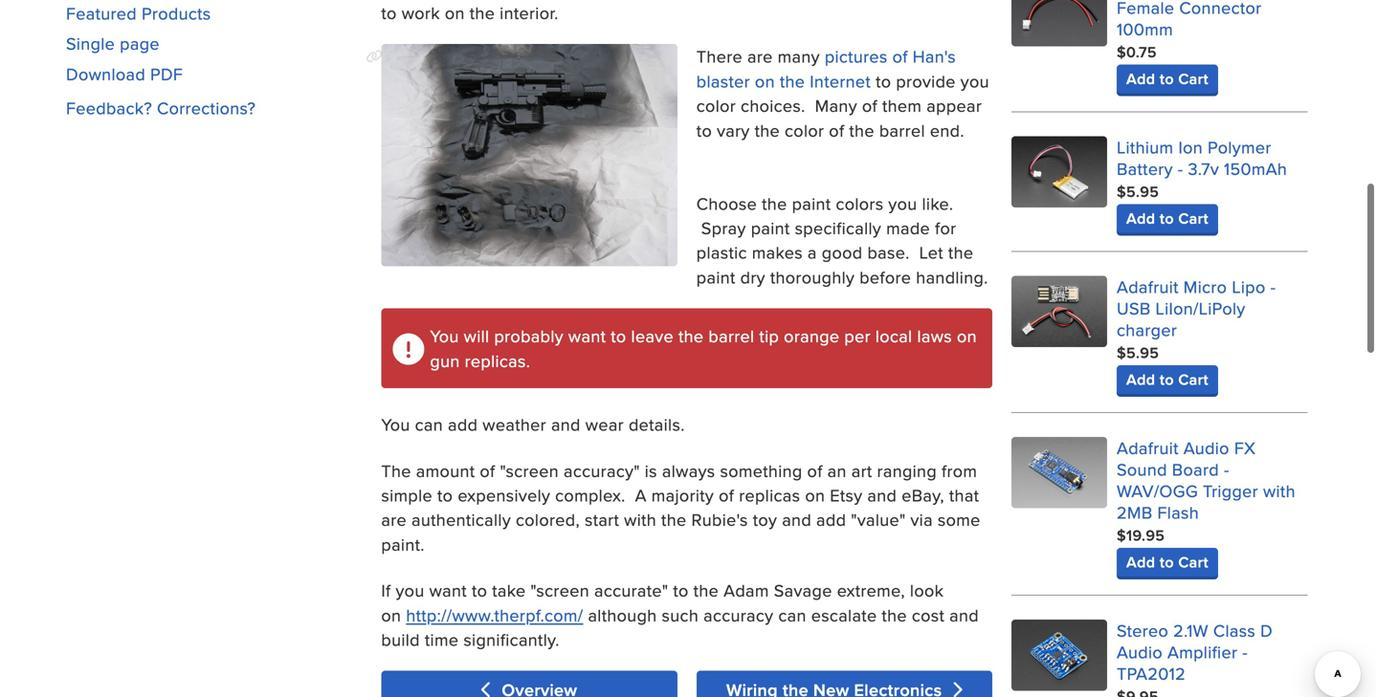 Task type: vqa. For each thing, say whether or not it's contained in the screenshot.
3-
no



Task type: locate. For each thing, give the bounding box(es) containing it.
on right laws
[[957, 324, 977, 349]]

1 vertical spatial with
[[624, 508, 657, 532]]

audio left 'fx'
[[1184, 436, 1230, 460]]

can down 'savage'
[[779, 603, 807, 628]]

colors
[[836, 191, 884, 216]]

3 cart from the top
[[1179, 368, 1209, 391]]

stereo 2.1w class d audio amplifier - tpa2012
[[1117, 619, 1273, 686]]

2 adafruit from the top
[[1117, 436, 1179, 460]]

1 vertical spatial and
[[868, 483, 897, 508]]

on inside you will probably want to leave the barrel tip orange per local laws on gun replicas.
[[957, 324, 977, 349]]

to down charger
[[1160, 368, 1174, 391]]

$0.75 add to cart
[[1117, 41, 1209, 90]]

add to cart link down battery
[[1117, 204, 1219, 233]]

0 vertical spatial you
[[961, 69, 990, 93]]

want up time
[[429, 579, 467, 603]]

1 vertical spatial "screen
[[531, 579, 590, 603]]

http://www.therpf.com/
[[406, 603, 583, 628]]

to down amount
[[437, 483, 453, 508]]

add
[[1127, 67, 1156, 90], [1127, 207, 1156, 230], [1127, 368, 1156, 391], [1127, 551, 1156, 574]]

"screen right take
[[531, 579, 590, 603]]

local
[[876, 324, 913, 349]]

1 $5.95 from the top
[[1117, 180, 1159, 203]]

- left 'fx'
[[1224, 457, 1230, 482]]

micro
[[1184, 275, 1228, 299]]

paint up "specifically" at right
[[792, 191, 831, 216]]

with inside adafruit audio fx sound board - wav/ogg trigger with 2mb flash $19.95 add to cart
[[1264, 479, 1296, 503]]

to down the $19.95
[[1160, 551, 1174, 574]]

3.7v
[[1188, 156, 1220, 181]]

you up made on the right top of the page
[[889, 191, 918, 216]]

- inside adafruit audio fx sound board - wav/ogg trigger with 2mb flash $19.95 add to cart
[[1224, 457, 1230, 482]]

0 horizontal spatial you
[[381, 413, 410, 437]]

$5.95 for adafruit micro lipo - usb liion/lipoly charger
[[1117, 342, 1159, 364]]

cart down adafruit micro lipo - usb liion/lipoly charger link
[[1179, 368, 1209, 391]]

barrel down them
[[880, 118, 926, 142]]

are left many
[[748, 44, 773, 69]]

1 vertical spatial audio
[[1117, 640, 1163, 665]]

2 add to cart link from the top
[[1117, 204, 1219, 233]]

- inside the lithium ion polymer battery - 3.7v 150mah $5.95 add to cart
[[1178, 156, 1184, 181]]

toy
[[753, 508, 778, 532]]

0 vertical spatial $5.95
[[1117, 180, 1159, 203]]

products
[[142, 1, 211, 25]]

2 horizontal spatial paint
[[792, 191, 831, 216]]

can left add
[[415, 413, 443, 437]]

0 horizontal spatial want
[[429, 579, 467, 603]]

1 cart from the top
[[1179, 67, 1209, 90]]

color down choices.
[[785, 118, 824, 142]]

with right trigger
[[1264, 479, 1296, 503]]

accuracy"
[[564, 459, 640, 483]]

you up gun
[[430, 324, 459, 349]]

adafruit for usb
[[1117, 275, 1179, 299]]

adafruit inside adafruit audio fx sound board - wav/ogg trigger with 2mb flash $19.95 add to cart
[[1117, 436, 1179, 460]]

pdf
[[150, 62, 183, 86]]

you inside you will probably want to leave the barrel tip orange per local laws on gun replicas.
[[430, 324, 459, 349]]

add to cart link for audio
[[1117, 548, 1219, 577]]

add to cart link down $0.75
[[1117, 64, 1219, 93]]

1 horizontal spatial you
[[430, 324, 459, 349]]

- right lipo
[[1271, 275, 1276, 299]]

internet
[[810, 69, 871, 93]]

1 vertical spatial $5.95
[[1117, 342, 1159, 364]]

there are many
[[697, 44, 825, 69]]

on inside the amount of "screen accuracy" is always something of an art ranging from simple to expensively complex.  a majority of replicas on etsy and ebay, that are authentically colored, start with the rubie's toy and add "value" via some paint.
[[805, 483, 825, 508]]

color down blaster
[[697, 93, 736, 118]]

adafruit inside adafruit micro lipo - usb liion/lipoly charger $5.95 add to cart
[[1117, 275, 1179, 299]]

cart inside adafruit micro lipo - usb liion/lipoly charger $5.95 add to cart
[[1179, 368, 1209, 391]]

0 horizontal spatial paint
[[697, 265, 736, 289]]

on down there are many
[[755, 69, 775, 93]]

2 horizontal spatial you
[[961, 69, 990, 93]]

cart up ion
[[1179, 67, 1209, 90]]

add inside the lithium ion polymer battery - 3.7v 150mah $5.95 add to cart
[[1127, 207, 1156, 230]]

them
[[883, 93, 922, 118]]

want
[[569, 324, 606, 349], [429, 579, 467, 603]]

0 horizontal spatial you
[[396, 579, 425, 603]]

- left 3.7v
[[1178, 156, 1184, 181]]

and
[[551, 413, 581, 437], [868, 483, 897, 508], [950, 603, 979, 628]]

- left d
[[1243, 640, 1248, 665]]

lithium ion polymer battery - 3.7v 150mah $5.95 add to cart
[[1117, 135, 1288, 230]]

cart down 3.7v
[[1179, 207, 1209, 230]]

something
[[720, 459, 803, 483]]

to inside adafruit audio fx sound board - wav/ogg trigger with 2mb flash $19.95 add to cart
[[1160, 551, 1174, 574]]

0 horizontal spatial with
[[624, 508, 657, 532]]

stereo
[[1117, 619, 1169, 643]]

2 horizontal spatial and
[[950, 603, 979, 628]]

you inside if you want to take "screen accurate" to the adam savage extreme, look on
[[396, 579, 425, 603]]

2 cart from the top
[[1179, 207, 1209, 230]]

of down "internet"
[[829, 118, 845, 142]]

lipo
[[1232, 275, 1266, 299]]

2.1w
[[1174, 619, 1209, 643]]

ebay,
[[902, 483, 945, 508]]

1 horizontal spatial you
[[889, 191, 918, 216]]

the down many
[[780, 69, 805, 93]]

"screen inside the amount of "screen accuracy" is always something of an art ranging from simple to expensively complex.  a majority of replicas on etsy and ebay, that are authentically colored, start with the rubie's toy and add "value" via some paint.
[[500, 459, 559, 483]]

"screen inside if you want to take "screen accurate" to the adam savage extreme, look on
[[531, 579, 590, 603]]

$5.95 down usb
[[1117, 342, 1159, 364]]

some
[[938, 508, 981, 532]]

audio inside adafruit audio fx sound board - wav/ogg trigger with 2mb flash $19.95 add to cart
[[1184, 436, 1230, 460]]

"screen
[[500, 459, 559, 483], [531, 579, 590, 603]]

$5.95
[[1117, 180, 1159, 203], [1117, 342, 1159, 364]]

the right choose
[[762, 191, 787, 216]]

paint down plastic
[[697, 265, 736, 289]]

you
[[961, 69, 990, 93], [889, 191, 918, 216], [396, 579, 425, 603]]

1 horizontal spatial can
[[779, 603, 807, 628]]

add down battery
[[1127, 207, 1156, 230]]

the up handling.
[[949, 240, 974, 265]]

on
[[755, 69, 775, 93], [957, 324, 977, 349], [805, 483, 825, 508], [381, 603, 401, 628]]

polymer
[[1208, 135, 1272, 159]]

flash
[[1158, 500, 1200, 525]]

will
[[464, 324, 490, 349]]

2 vertical spatial and
[[950, 603, 979, 628]]

3 add from the top
[[1127, 368, 1156, 391]]

0 horizontal spatial can
[[415, 413, 443, 437]]

1 vertical spatial want
[[429, 579, 467, 603]]

of left han's
[[893, 44, 908, 69]]

to
[[1160, 67, 1174, 90], [876, 69, 892, 93], [697, 118, 712, 142], [1160, 207, 1174, 230], [611, 324, 627, 349], [1160, 368, 1174, 391], [437, 483, 453, 508], [1160, 551, 1174, 574], [472, 579, 487, 603], [673, 579, 689, 603]]

single page link
[[66, 31, 160, 56]]

feedback? corrections? link
[[66, 96, 256, 120]]

$5.95 inside the lithium ion polymer battery - 3.7v 150mah $5.95 add to cart
[[1117, 180, 1159, 203]]

0 vertical spatial with
[[1264, 479, 1296, 503]]

are inside the amount of "screen accuracy" is always something of an art ranging from simple to expensively complex.  a majority of replicas on etsy and ebay, that are authentically colored, start with the rubie's toy and add "value" via some paint.
[[381, 508, 407, 532]]

if
[[381, 579, 391, 603]]

4 add to cart link from the top
[[1117, 548, 1219, 577]]

0 vertical spatial you
[[430, 324, 459, 349]]

2 add from the top
[[1127, 207, 1156, 230]]

0 horizontal spatial audio
[[1117, 640, 1163, 665]]

"screen up expensively at the bottom
[[500, 459, 559, 483]]

you
[[430, 324, 459, 349], [381, 413, 410, 437]]

barrel inside you will probably want to leave the barrel tip orange per local laws on gun replicas.
[[709, 324, 755, 349]]

to left leave
[[611, 324, 627, 349]]

1 horizontal spatial are
[[748, 44, 773, 69]]

1 horizontal spatial audio
[[1184, 436, 1230, 460]]

end.
[[930, 118, 965, 142]]

add down the $19.95
[[1127, 551, 1156, 574]]

corrections?
[[157, 96, 256, 120]]

and left wear
[[551, 413, 581, 437]]

0 vertical spatial "screen
[[500, 459, 559, 483]]

0 vertical spatial can
[[415, 413, 443, 437]]

orange
[[784, 324, 840, 349]]

"value"
[[851, 508, 906, 532]]

fx
[[1235, 436, 1256, 460]]

0 vertical spatial and
[[551, 413, 581, 437]]

adafruit
[[1117, 275, 1179, 299], [1117, 436, 1179, 460]]

leave
[[631, 324, 674, 349]]

and inside the amount of "screen accuracy" is always something of an art ranging from simple to expensively complex.  a majority of replicas on etsy and ebay, that are authentically colored, start with the rubie's toy and add "value" via some paint.
[[868, 483, 897, 508]]

add to cart link for ion
[[1117, 204, 1219, 233]]

to up the such
[[673, 579, 689, 603]]

and add
[[782, 508, 847, 532]]

via
[[911, 508, 933, 532]]

you for you can add weather and wear details.
[[381, 413, 410, 437]]

adafruit audio fx sound board - wav/ogg trigger with 2mb flash $19.95 add to cart
[[1117, 436, 1296, 574]]

1 horizontal spatial and
[[868, 483, 897, 508]]

barrel left tip
[[709, 324, 755, 349]]

you right if
[[396, 579, 425, 603]]

1 adafruit from the top
[[1117, 275, 1179, 299]]

before
[[860, 265, 912, 289]]

want inside if you want to take "screen accurate" to the adam savage extreme, look on
[[429, 579, 467, 603]]

always
[[662, 459, 716, 483]]

- inside adafruit micro lipo - usb liion/lipoly charger $5.95 add to cart
[[1271, 275, 1276, 299]]

1 horizontal spatial with
[[1264, 479, 1296, 503]]

$5.95 for lithium ion polymer battery - 3.7v 150mah
[[1117, 180, 1159, 203]]

0 horizontal spatial and
[[551, 413, 581, 437]]

1 vertical spatial can
[[779, 603, 807, 628]]

han's
[[913, 44, 956, 69]]

paint up the makes
[[751, 216, 790, 240]]

the
[[780, 69, 805, 93], [755, 118, 780, 142], [849, 118, 875, 142], [762, 191, 787, 216], [949, 240, 974, 265], [679, 324, 704, 349], [662, 508, 687, 532], [694, 579, 719, 603], [882, 603, 907, 628]]

the inside the amount of "screen accuracy" is always something of an art ranging from simple to expensively complex.  a majority of replicas on etsy and ebay, that are authentically colored, start with the rubie's toy and add "value" via some paint.
[[662, 508, 687, 532]]

the down choices.
[[755, 118, 780, 142]]

and up "value"
[[868, 483, 897, 508]]

to provide you color choices.  many of them appear to vary the color of the barrel end.
[[697, 69, 990, 142]]

plastic
[[697, 240, 747, 265]]

cart
[[1179, 67, 1209, 90], [1179, 207, 1209, 230], [1179, 368, 1209, 391], [1179, 551, 1209, 574]]

1 vertical spatial are
[[381, 508, 407, 532]]

1 vertical spatial barrel
[[709, 324, 755, 349]]

there
[[697, 44, 743, 69]]

add down charger
[[1127, 368, 1156, 391]]

$5.95 down lithium
[[1117, 180, 1159, 203]]

you up appear
[[961, 69, 990, 93]]

art
[[852, 459, 873, 483]]

amplifier
[[1168, 640, 1238, 665]]

with right start
[[624, 508, 657, 532]]

adafruit for board
[[1117, 436, 1179, 460]]

1 horizontal spatial barrel
[[880, 118, 926, 142]]

1 vertical spatial adafruit
[[1117, 436, 1179, 460]]

1 add from the top
[[1127, 67, 1156, 90]]

on inside if you want to take "screen accurate" to the adam savage extreme, look on
[[381, 603, 401, 628]]

to up lithium
[[1160, 67, 1174, 90]]

1 vertical spatial you
[[889, 191, 918, 216]]

2 vertical spatial you
[[396, 579, 425, 603]]

3 add to cart link from the top
[[1117, 366, 1219, 394]]

adafruit up wav/ogg
[[1117, 436, 1179, 460]]

of up rubie's
[[719, 483, 734, 508]]

dry
[[741, 265, 766, 289]]

on down if
[[381, 603, 401, 628]]

look
[[910, 579, 944, 603]]

150mah
[[1224, 156, 1288, 181]]

take
[[492, 579, 526, 603]]

0 horizontal spatial are
[[381, 508, 407, 532]]

previous page image
[[481, 682, 497, 698]]

1 horizontal spatial want
[[569, 324, 606, 349]]

the left cost
[[882, 603, 907, 628]]

audio left 2.1w
[[1117, 640, 1163, 665]]

can inside although such accuracy can escalate the cost and build time significantly.
[[779, 603, 807, 628]]

1 vertical spatial you
[[381, 413, 410, 437]]

gun
[[430, 349, 460, 373]]

wear
[[586, 413, 624, 437]]

blaster
[[697, 69, 750, 93]]

2 $5.95 from the top
[[1117, 342, 1159, 364]]

the down majority at bottom
[[662, 508, 687, 532]]

- inside stereo 2.1w class d audio amplifier - tpa2012
[[1243, 640, 1248, 665]]

with inside the amount of "screen accuracy" is always something of an art ranging from simple to expensively complex.  a majority of replicas on etsy and ebay, that are authentically colored, start with the rubie's toy and add "value" via some paint.
[[624, 508, 657, 532]]

0 vertical spatial audio
[[1184, 436, 1230, 460]]

to down battery
[[1160, 207, 1174, 230]]

are up "paint."
[[381, 508, 407, 532]]

add to cart link down the $19.95
[[1117, 548, 1219, 577]]

liion/lipoly
[[1156, 296, 1246, 321]]

on up and add
[[805, 483, 825, 508]]

add inside adafruit micro lipo - usb liion/lipoly charger $5.95 add to cart
[[1127, 368, 1156, 391]]

authentically
[[412, 508, 511, 532]]

http://www.therpf.com/ link
[[406, 603, 583, 628]]

the right leave
[[679, 324, 704, 349]]

0 vertical spatial adafruit
[[1117, 275, 1179, 299]]

0 vertical spatial barrel
[[880, 118, 926, 142]]

colored,
[[516, 508, 580, 532]]

adafruit up charger
[[1117, 275, 1179, 299]]

thoroughly
[[770, 265, 855, 289]]

cart down flash
[[1179, 551, 1209, 574]]

and right cost
[[950, 603, 979, 628]]

0 horizontal spatial barrel
[[709, 324, 755, 349]]

you up the
[[381, 413, 410, 437]]

cart inside adafruit audio fx sound board - wav/ogg trigger with 2mb flash $19.95 add to cart
[[1179, 551, 1209, 574]]

4 add from the top
[[1127, 551, 1156, 574]]

$19.95
[[1117, 524, 1165, 547]]

add to cart link down charger
[[1117, 366, 1219, 394]]

0 vertical spatial want
[[569, 324, 606, 349]]

add down $0.75
[[1127, 67, 1156, 90]]

$5.95 inside adafruit micro lipo - usb liion/lipoly charger $5.95 add to cart
[[1117, 342, 1159, 364]]

paint.
[[381, 533, 425, 557]]

for
[[935, 216, 957, 240]]

the up the such
[[694, 579, 719, 603]]

next page image
[[947, 682, 963, 698]]

featured products link
[[66, 1, 211, 25]]

4 cart from the top
[[1179, 551, 1209, 574]]

want right probably
[[569, 324, 606, 349]]

1 add to cart link from the top
[[1117, 64, 1219, 93]]



Task type: describe. For each thing, give the bounding box(es) containing it.
feedback?
[[66, 96, 152, 120]]

d
[[1261, 619, 1273, 643]]

cart inside the lithium ion polymer battery - 3.7v 150mah $5.95 add to cart
[[1179, 207, 1209, 230]]

and inside although such accuracy can escalate the cost and build time significantly.
[[950, 603, 979, 628]]

you for you will probably want to leave the barrel tip orange per local laws on gun replicas.
[[430, 324, 459, 349]]

base.
[[868, 240, 910, 265]]

guide resources element
[[66, 0, 362, 96]]

components_img_0281.jpg image
[[381, 44, 678, 266]]

handling.
[[916, 265, 989, 289]]

majority
[[652, 483, 714, 508]]

to up them
[[876, 69, 892, 93]]

0 vertical spatial are
[[748, 44, 773, 69]]

battery
[[1117, 156, 1173, 181]]

page content region
[[366, 0, 993, 653]]

to left vary
[[697, 118, 712, 142]]

spray
[[701, 216, 746, 240]]

etsy
[[830, 483, 863, 508]]

to inside $0.75 add to cart
[[1160, 67, 1174, 90]]

pictures
[[825, 44, 888, 69]]

a
[[808, 240, 817, 265]]

replicas.
[[465, 349, 531, 373]]

complex.
[[555, 483, 626, 508]]

single
[[66, 31, 115, 56]]

of up expensively at the bottom
[[480, 459, 495, 483]]

expensively
[[458, 483, 551, 508]]

board
[[1172, 457, 1220, 482]]

sound
[[1117, 457, 1168, 482]]

featured products single page download pdf
[[66, 1, 211, 86]]

add to cart link for micro
[[1117, 366, 1219, 394]]

you will probably want to leave the barrel tip orange per local laws on gun replicas.
[[430, 324, 982, 373]]

such
[[662, 603, 699, 628]]

add inside $0.75 add to cart
[[1127, 67, 1156, 90]]

link image
[[366, 50, 383, 63]]

0 horizontal spatial color
[[697, 93, 736, 118]]

add inside adafruit audio fx sound board - wav/ogg trigger with 2mb flash $19.95 add to cart
[[1127, 551, 1156, 574]]

lithium
[[1117, 135, 1174, 159]]

on inside pictures of han's blaster on the internet
[[755, 69, 775, 93]]

want inside you will probably want to leave the barrel tip orange per local laws on gun replicas.
[[569, 324, 606, 349]]

angled shot of stereo 2.1w class d audio amplifier. image
[[1012, 620, 1108, 692]]

good
[[822, 240, 863, 265]]

adafruit micro lipo - usb liion/lipoly charger link
[[1117, 275, 1276, 342]]

the down "internet"
[[849, 118, 875, 142]]

top view shot of a red and black jst ph 2-pin cable to female connector - 100mm. image
[[1012, 0, 1108, 47]]

2mb
[[1117, 500, 1153, 525]]

angle shot of lithium ion polymer battery 3.7v 150mah with jst 2-ph connector image
[[1012, 136, 1108, 208]]

simple
[[381, 483, 433, 508]]

amount
[[416, 459, 475, 483]]

to inside adafruit micro lipo - usb liion/lipoly charger $5.95 add to cart
[[1160, 368, 1174, 391]]

choices.
[[741, 93, 806, 118]]

details.
[[629, 413, 685, 437]]

accuracy
[[704, 603, 774, 628]]

time
[[425, 628, 459, 652]]

feedback? corrections?
[[66, 96, 256, 120]]

makes
[[752, 240, 803, 265]]

significantly.
[[464, 628, 560, 652]]

stereo 2.1w class d audio amplifier - tpa2012 link
[[1117, 619, 1273, 686]]

cart inside $0.75 add to cart
[[1179, 67, 1209, 90]]

probably
[[494, 324, 564, 349]]

1 horizontal spatial color
[[785, 118, 824, 142]]

you inside 'choose the paint colors you like. spray paint specifically made for plastic makes a good base.  let the paint dry thoroughly before handling.'
[[889, 191, 918, 216]]

start
[[585, 508, 619, 532]]

to up http://www.therpf.com/ link
[[472, 579, 487, 603]]

$0.75
[[1117, 41, 1157, 63]]

to inside the amount of "screen accuracy" is always something of an art ranging from simple to expensively complex.  a majority of replicas on etsy and ebay, that are authentically colored, start with the rubie's toy and add "value" via some paint.
[[437, 483, 453, 508]]

like.
[[922, 191, 954, 216]]

pictures of han's blaster on the internet
[[697, 44, 956, 93]]

of left an
[[808, 459, 823, 483]]

to inside the lithium ion polymer battery - 3.7v 150mah $5.95 add to cart
[[1160, 207, 1174, 230]]

specifically
[[795, 216, 882, 240]]

the inside although such accuracy can escalate the cost and build time significantly.
[[882, 603, 907, 628]]

cost
[[912, 603, 945, 628]]

accurate"
[[594, 579, 669, 603]]

provide
[[896, 69, 956, 93]]

you inside to provide you color choices.  many of them appear to vary the color of the barrel end.
[[961, 69, 990, 93]]

the
[[381, 459, 411, 483]]

replicas
[[739, 483, 801, 508]]

made
[[887, 216, 930, 240]]

tip
[[760, 324, 779, 349]]

1 horizontal spatial paint
[[751, 216, 790, 240]]

although such accuracy can escalate the cost and build time significantly.
[[381, 603, 979, 652]]

tpa2012
[[1117, 662, 1186, 686]]

from
[[942, 459, 978, 483]]

of left them
[[862, 93, 878, 118]]

barrel inside to provide you color choices.  many of them appear to vary the color of the barrel end.
[[880, 118, 926, 142]]

featured
[[66, 1, 137, 25]]

to inside you will probably want to leave the barrel tip orange per local laws on gun replicas.
[[611, 324, 627, 349]]

add
[[448, 413, 478, 437]]

page
[[120, 31, 160, 56]]

of inside pictures of han's blaster on the internet
[[893, 44, 908, 69]]

audio inside stereo 2.1w class d audio amplifier - tpa2012
[[1117, 640, 1163, 665]]

adafruit micro lipo - usb liion/lipoly charger $5.95 add to cart
[[1117, 275, 1276, 391]]

you can add weather and wear details.
[[381, 413, 695, 437]]

class
[[1214, 619, 1256, 643]]

adafruit audio fx sound board - wav/ogg trigger with 2mb flash link
[[1117, 436, 1296, 525]]

ranging
[[877, 459, 937, 483]]

the amount of "screen accuracy" is always something of an art ranging from simple to expensively complex.  a majority of replicas on etsy and ebay, that are authentically colored, start with the rubie's toy and add "value" via some paint.
[[381, 459, 981, 557]]

if you want to take "screen accurate" to the adam savage extreme, look on
[[381, 579, 944, 628]]

charger
[[1117, 318, 1178, 342]]

the inside you will probably want to leave the barrel tip orange per local laws on gun replicas.
[[679, 324, 704, 349]]

angled shot of a adafruit audio fx sound board. image
[[1012, 437, 1108, 509]]

the inside pictures of han's blaster on the internet
[[780, 69, 805, 93]]

laws
[[917, 324, 952, 349]]

adam
[[724, 579, 769, 603]]

although
[[588, 603, 657, 628]]

top view of adafruit micro lipo - usb liion/lipoly charger - v1 above a 2-pin jst cable. image
[[1012, 276, 1108, 348]]

the inside if you want to take "screen accurate" to the adam savage extreme, look on
[[694, 579, 719, 603]]

download pdf link
[[66, 62, 183, 86]]



